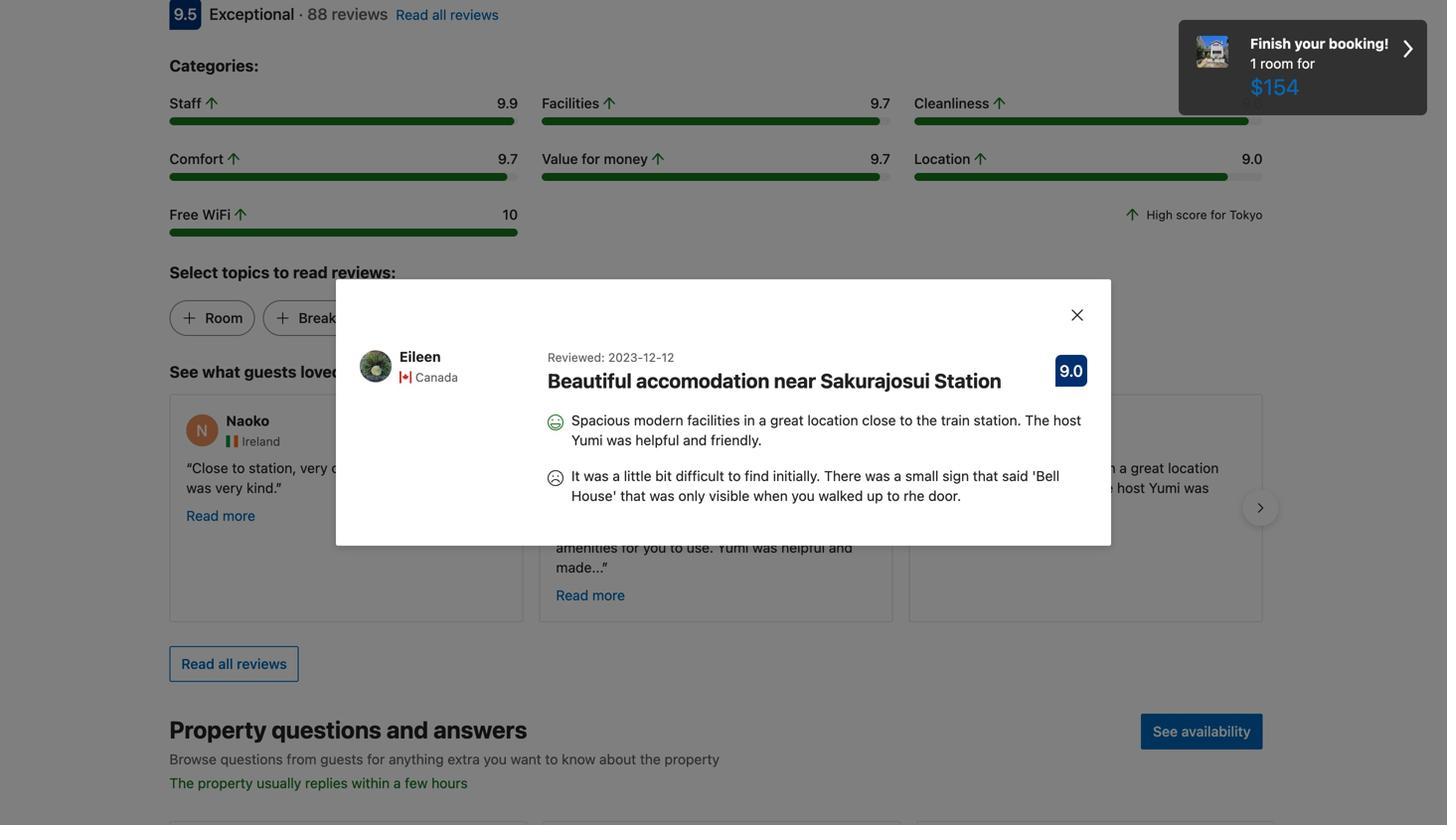 Task type: locate. For each thing, give the bounding box(es) containing it.
of up nights
[[692, 434, 703, 448]]

the left said
[[981, 480, 1001, 496]]

1 vertical spatial facilities
[[1048, 460, 1101, 476]]

close down sakurajosui
[[862, 412, 897, 429]]

yumi inside " we spent our first nights in tokyo here and it was a good choice as we were able to get there from haneda airport without much hassle. lots of conbinis close by and the bell house has a lot of amenities for you to use. yumi was helpful and made...
[[718, 539, 749, 556]]

a left the few
[[394, 775, 401, 791]]

1 vertical spatial guests
[[320, 751, 363, 768]]

in up america
[[744, 412, 755, 429]]

that left said
[[973, 468, 999, 484]]

2 horizontal spatial helpful
[[926, 500, 970, 516]]

1 vertical spatial very
[[215, 480, 243, 496]]

facilities right said
[[1048, 460, 1101, 476]]

0 vertical spatial property
[[665, 751, 720, 768]]

friendly. up find
[[711, 432, 762, 448]]

2 vertical spatial yumi
[[718, 539, 749, 556]]

1 horizontal spatial the
[[1026, 412, 1050, 429]]

reviews up property
[[237, 656, 287, 672]]

0 vertical spatial host
[[1054, 412, 1082, 429]]

2 horizontal spatial close
[[926, 480, 960, 496]]

train inside spacious modern facilities in a great location close to the train station. the host yumi was helpful and friendly.
[[941, 412, 970, 429]]

the up 'bell
[[1026, 412, 1050, 429]]

scored 9.0 element
[[1056, 355, 1088, 387]]

host down scored 9.0 element
[[1054, 412, 1082, 429]]

modern inside spacious modern facilities in a great location close to the train station. the host yumi was helpful and friendly.
[[634, 412, 684, 429]]

1 horizontal spatial that
[[973, 468, 999, 484]]

you down by
[[643, 539, 667, 556]]

1 vertical spatial spacious
[[932, 460, 991, 476]]

1 vertical spatial location
[[1169, 460, 1219, 476]]

close
[[862, 412, 897, 429], [926, 480, 960, 496], [614, 519, 648, 536]]

nights
[[681, 460, 720, 476]]

0 horizontal spatial all
[[218, 656, 233, 672]]

1 " from the left
[[186, 460, 192, 476]]

see inside button
[[1154, 723, 1178, 740]]

2 horizontal spatial you
[[792, 488, 815, 504]]

and right the house
[[412, 460, 436, 476]]

get
[[802, 480, 823, 496]]

2 horizontal spatial in
[[1105, 460, 1116, 476]]

read down close
[[186, 507, 219, 524]]

yumi
[[572, 432, 603, 448], [1149, 480, 1181, 496], [718, 539, 749, 556]]

breakfast
[[299, 310, 362, 326]]

a left lot
[[822, 519, 829, 536]]

0 vertical spatial friendly.
[[711, 432, 762, 448]]

reviews up 9.9
[[450, 6, 499, 23]]

9.7 for facilities
[[871, 95, 891, 111]]

guests right "what"
[[244, 362, 297, 381]]

guests up replies
[[320, 751, 363, 768]]

states
[[652, 434, 688, 448]]

2 horizontal spatial "
[[926, 460, 932, 476]]

helpful
[[636, 432, 680, 448], [926, 500, 970, 516], [782, 539, 825, 556]]

were
[[720, 480, 751, 496]]

2 vertical spatial helpful
[[782, 539, 825, 556]]

0 horizontal spatial read all reviews
[[181, 656, 287, 672]]

helpful inside spacious modern facilities in a great location close to the train station. the host yumi was helpful and friendly.
[[636, 432, 680, 448]]

close inside spacious modern facilities in a great location close to the train station. the host yumi was helpful and friendly.
[[862, 412, 897, 429]]

without
[[690, 500, 737, 516]]

1 vertical spatial helpful
[[926, 500, 970, 516]]

0 vertical spatial yumi
[[572, 432, 603, 448]]

yumi inside the " spacious modern facilities in a great location close to the train station. the host yumi was helpful and friendly.
[[1149, 480, 1181, 496]]

" down "amenities"
[[602, 559, 608, 576]]

0 horizontal spatial property
[[198, 775, 253, 791]]

questions up replies
[[272, 716, 382, 744]]

a down reviewed: 2023-12-12 beautiful accomodation near sakurajosui station
[[759, 412, 767, 429]]

in right 'bell
[[1105, 460, 1116, 476]]

1 vertical spatial host
[[1118, 480, 1146, 496]]

0 horizontal spatial train
[[941, 412, 970, 429]]

hassle.
[[781, 500, 826, 516]]

and up anything
[[387, 716, 429, 744]]

1 vertical spatial see
[[1154, 723, 1178, 740]]

" for close to station, very clean house and owner was very kind.
[[186, 460, 192, 476]]

0 vertical spatial questions
[[272, 716, 382, 744]]

2 " from the left
[[556, 460, 563, 476]]

0 vertical spatial close
[[862, 412, 897, 429]]

0 horizontal spatial friendly.
[[711, 432, 762, 448]]

1 horizontal spatial helpful
[[782, 539, 825, 556]]

to down here
[[785, 480, 798, 496]]

and inside " close to station, very clean house and owner was very kind.
[[412, 460, 436, 476]]

you inside property questions and answers browse questions from guests for anything extra you want to know about the property the property usually replies within a few hours
[[484, 751, 507, 768]]

1 horizontal spatial spacious
[[932, 460, 991, 476]]

friendly. inside the " spacious modern facilities in a great location close to the train station. the host yumi was helpful and friendly.
[[1001, 500, 1051, 516]]

train down station
[[941, 412, 970, 429]]

1 vertical spatial read more button
[[556, 586, 625, 605]]

for down your
[[1298, 55, 1316, 72]]

9.7 left location
[[871, 150, 891, 167]]

to right door.
[[964, 480, 977, 496]]

1 vertical spatial tokyo
[[739, 460, 777, 476]]

card 3 of 4 group
[[917, 821, 1275, 825]]

as
[[679, 480, 694, 496]]

you down initially.
[[792, 488, 815, 504]]

read for read more button associated with " close to station, very clean house and owner was very kind.
[[186, 507, 219, 524]]

read up property
[[181, 656, 215, 672]]

property
[[665, 751, 720, 768], [198, 775, 253, 791]]

rhe
[[904, 488, 925, 504]]

1 vertical spatial modern
[[995, 460, 1044, 476]]

to down ireland icon
[[232, 460, 245, 476]]

0 horizontal spatial yumi
[[572, 432, 603, 448]]

to inside the " spacious modern facilities in a great location close to the train station. the host yumi was helpful and friendly.
[[964, 480, 977, 496]]

in
[[744, 412, 755, 429], [724, 460, 735, 476], [1105, 460, 1116, 476]]

friendly. inside spacious modern facilities in a great location close to the train station. the host yumi was helpful and friendly.
[[711, 432, 762, 448]]

1 vertical spatial all
[[218, 656, 233, 672]]

availability
[[1182, 723, 1251, 740]]

1 vertical spatial questions
[[220, 751, 283, 768]]

spacious up door.
[[932, 460, 991, 476]]

" for kind.
[[276, 480, 282, 496]]

station. right said
[[1038, 480, 1086, 496]]

read more
[[186, 507, 255, 524], [556, 587, 625, 603]]

read more down made...
[[556, 587, 625, 603]]

1 horizontal spatial eileen
[[966, 413, 1007, 429]]

close right rhe
[[926, 480, 960, 496]]

from
[[556, 500, 586, 516], [287, 751, 317, 768]]

1 horizontal spatial friendly.
[[1001, 500, 1051, 516]]

most:
[[375, 362, 419, 381]]

questions up 'usually'
[[220, 751, 283, 768]]

read all reviews
[[396, 6, 499, 23], [181, 656, 287, 672]]

loved
[[301, 362, 342, 381]]

9.7 left the value
[[498, 150, 518, 167]]

from up the conbinis
[[556, 500, 586, 516]]

" down station,
[[276, 480, 282, 496]]

spacious up united states of america icon
[[572, 412, 630, 429]]

host right 'bell
[[1118, 480, 1146, 496]]

read down made...
[[556, 587, 589, 603]]

reviews right 88
[[332, 4, 388, 23]]

read all reviews inside button
[[181, 656, 287, 672]]

0 vertical spatial "
[[276, 480, 282, 496]]

canada image
[[400, 371, 412, 383]]

" inside " we spent our first nights in tokyo here and it was a good choice as we were able to get there from haneda airport without much hassle. lots of conbinis close by and the bell house has a lot of amenities for you to use. yumi was helpful and made...
[[556, 460, 563, 476]]

friendly. down said
[[1001, 500, 1051, 516]]

eileen down station
[[966, 413, 1007, 429]]

0 horizontal spatial "
[[186, 460, 192, 476]]

2023-
[[608, 351, 644, 364]]

2 vertical spatial the
[[170, 775, 194, 791]]

1 vertical spatial eileen
[[966, 413, 1007, 429]]

0 horizontal spatial great
[[771, 412, 804, 429]]

0 vertical spatial station.
[[974, 412, 1022, 429]]

the inside the " spacious modern facilities in a great location close to the train station. the host yumi was helpful and friendly.
[[981, 480, 1001, 496]]

train right sign
[[1005, 480, 1034, 496]]

and up nights
[[683, 432, 707, 448]]

the down the browse
[[170, 775, 194, 791]]

0 vertical spatial see
[[170, 362, 198, 381]]

0 horizontal spatial 9.0
[[1060, 361, 1084, 380]]

train inside the " spacious modern facilities in a great location close to the train station. the host yumi was helpful and friendly.
[[1005, 480, 1034, 496]]

close inside " we spent our first nights in tokyo here and it was a good choice as we were able to get there from haneda airport without much hassle. lots of conbinis close by and the bell house has a lot of amenities for you to use. yumi was helpful and made...
[[614, 519, 648, 536]]

to down sakurajosui
[[900, 412, 913, 429]]

0 vertical spatial modern
[[634, 412, 684, 429]]

house
[[370, 460, 409, 476]]

0 vertical spatial great
[[771, 412, 804, 429]]

questions
[[272, 716, 382, 744], [220, 751, 283, 768]]

reviews
[[332, 4, 388, 23], [450, 6, 499, 23], [237, 656, 287, 672]]

few
[[405, 775, 428, 791]]

location inside spacious modern facilities in a great location close to the train station. the host yumi was helpful and friendly.
[[808, 412, 859, 429]]

1 horizontal spatial read all reviews
[[396, 6, 499, 23]]

location
[[915, 150, 971, 167]]

staff 9.9 meter
[[170, 117, 518, 125]]

this is a carousel with rotating slides. it displays featured reviews of the property. use the next and previous buttons to navigate. region
[[154, 386, 1279, 630]]

in up were in the bottom of the page
[[724, 460, 735, 476]]

0 horizontal spatial more
[[223, 507, 255, 524]]

see left "what"
[[170, 362, 198, 381]]

1 horizontal spatial "
[[602, 559, 608, 576]]

1 horizontal spatial facilities
[[1048, 460, 1101, 476]]

was
[[607, 432, 632, 448], [584, 468, 609, 484], [866, 468, 891, 484], [186, 480, 212, 496], [556, 480, 581, 496], [1185, 480, 1210, 496], [650, 488, 675, 504], [753, 539, 778, 556]]

replies
[[305, 775, 348, 791]]

you inside " we spent our first nights in tokyo here and it was a good choice as we were able to get there from haneda airport without much hassle. lots of conbinis close by and the bell house has a lot of amenities for you to use. yumi was helpful and made...
[[643, 539, 667, 556]]

to up visible
[[728, 468, 741, 484]]

a right "it"
[[585, 480, 593, 496]]

the inside property questions and answers browse questions from guests for anything extra you want to know about the property the property usually replies within a few hours
[[640, 751, 661, 768]]

much
[[741, 500, 777, 516]]

train
[[941, 412, 970, 429], [1005, 480, 1034, 496]]

"
[[186, 460, 192, 476], [556, 460, 563, 476], [926, 460, 932, 476]]

read more button
[[186, 506, 255, 526], [556, 586, 625, 605]]

more down made...
[[593, 587, 625, 603]]

helpful inside " we spent our first nights in tokyo here and it was a good choice as we were able to get there from haneda airport without much hassle. lots of conbinis close by and the bell house has a lot of amenities for you to use. yumi was helpful and made...
[[782, 539, 825, 556]]

property questions and answers browse questions from guests for anything extra you want to know about the property the property usually replies within a few hours
[[170, 716, 720, 791]]

3 " from the left
[[926, 460, 932, 476]]

0 horizontal spatial the
[[170, 775, 194, 791]]

1 vertical spatial station.
[[1038, 480, 1086, 496]]

0 horizontal spatial read more button
[[186, 506, 255, 526]]

1 horizontal spatial guests
[[320, 751, 363, 768]]

0 vertical spatial more
[[223, 507, 255, 524]]

location inside the " spacious modern facilities in a great location close to the train station. the host yumi was helpful and friendly.
[[1169, 460, 1219, 476]]

0 vertical spatial read more
[[186, 507, 255, 524]]

0 vertical spatial all
[[432, 6, 447, 23]]

2 horizontal spatial yumi
[[1149, 480, 1181, 496]]

1 horizontal spatial read more
[[556, 587, 625, 603]]

spacious inside the " spacious modern facilities in a great location close to the train station. the host yumi was helpful and friendly.
[[932, 460, 991, 476]]

the right loved
[[346, 362, 371, 381]]

tokyo right score
[[1230, 208, 1263, 222]]

difficult
[[676, 468, 725, 484]]

location 9.0 meter
[[915, 173, 1263, 181]]

you inside it was a little bit difficult to find initially. there was a small sign that said 'bell house' that was only visible when you walked up to rhe door.
[[792, 488, 815, 504]]

0 vertical spatial read all reviews
[[396, 6, 499, 23]]

9.7 left cleanliness
[[871, 95, 891, 111]]

" inside " close to station, very clean house and owner was very kind.
[[186, 460, 192, 476]]

of right lots
[[860, 500, 873, 516]]

1 horizontal spatial great
[[1131, 460, 1165, 476]]

it
[[841, 460, 849, 476]]

property down the browse
[[198, 775, 253, 791]]

1 horizontal spatial very
[[300, 460, 328, 476]]

very down close
[[215, 480, 243, 496]]

0 vertical spatial location
[[808, 412, 859, 429]]

2 vertical spatial you
[[484, 751, 507, 768]]

for inside property questions and answers browse questions from guests for anything extra you want to know about the property the property usually replies within a few hours
[[367, 751, 385, 768]]

made...
[[556, 559, 602, 576]]

location
[[808, 412, 859, 429], [1169, 460, 1219, 476]]

more
[[223, 507, 255, 524], [593, 587, 625, 603]]

1 horizontal spatial yumi
[[718, 539, 749, 556]]

bit
[[656, 468, 672, 484]]

america
[[706, 434, 752, 448]]

and right door.
[[974, 500, 998, 516]]

0 vertical spatial guests
[[244, 362, 297, 381]]

guests
[[244, 362, 297, 381], [320, 751, 363, 768]]

close
[[192, 460, 228, 476]]

station. inside the " spacious modern facilities in a great location close to the train station. the host yumi was helpful and friendly.
[[1038, 480, 1086, 496]]

in inside spacious modern facilities in a great location close to the train station. the host yumi was helpful and friendly.
[[744, 412, 755, 429]]

0 horizontal spatial helpful
[[636, 432, 680, 448]]

was inside spacious modern facilities in a great location close to the train station. the host yumi was helpful and friendly.
[[607, 432, 632, 448]]

to left use.
[[670, 539, 683, 556]]

2 horizontal spatial reviews
[[450, 6, 499, 23]]

helpful down has
[[782, 539, 825, 556]]

small
[[906, 468, 939, 484]]

read for read all reviews button on the bottom of the page
[[181, 656, 215, 672]]

a right 'bell
[[1120, 460, 1128, 476]]

room
[[205, 310, 243, 326]]

great
[[771, 412, 804, 429], [1131, 460, 1165, 476]]

1 vertical spatial train
[[1005, 480, 1034, 496]]

close down haneda
[[614, 519, 648, 536]]

1 vertical spatial "
[[602, 559, 608, 576]]

1 horizontal spatial you
[[643, 539, 667, 556]]

rightchevron image
[[1404, 34, 1414, 64]]

1 vertical spatial that
[[621, 488, 646, 504]]

read
[[293, 263, 328, 282]]

0 horizontal spatial station.
[[974, 412, 1022, 429]]

spacious inside spacious modern facilities in a great location close to the train station. the host yumi was helpful and friendly.
[[572, 412, 630, 429]]

to right want on the bottom left of page
[[545, 751, 558, 768]]

facilities
[[688, 412, 740, 429], [1048, 460, 1101, 476]]

modern up states
[[634, 412, 684, 429]]

cleanliness
[[915, 95, 990, 111]]

2 vertical spatial of
[[853, 519, 866, 536]]

and right by
[[671, 519, 695, 536]]

1 horizontal spatial read more button
[[556, 586, 625, 605]]

helpful down sign
[[926, 500, 970, 516]]

for up within
[[367, 751, 385, 768]]

for right score
[[1211, 208, 1227, 222]]

eileen up canada icon
[[400, 349, 441, 365]]

1 vertical spatial more
[[593, 587, 625, 603]]

and inside spacious modern facilities in a great location close to the train station. the host yumi was helpful and friendly.
[[683, 432, 707, 448]]

1 vertical spatial friendly.
[[1001, 500, 1051, 516]]

the up small
[[917, 412, 938, 429]]

9.0 inside beautiful accomodation near sakurajosui station dialog
[[1060, 361, 1084, 380]]

1 vertical spatial yumi
[[1149, 480, 1181, 496]]

1 vertical spatial 9.0
[[1060, 361, 1084, 380]]

read all reviews button
[[170, 646, 299, 682]]

1 horizontal spatial property
[[665, 751, 720, 768]]

9.0
[[1242, 150, 1263, 167], [1060, 361, 1084, 380]]

0 horizontal spatial spacious
[[572, 412, 630, 429]]

1 horizontal spatial close
[[862, 412, 897, 429]]

0 vertical spatial 9.0
[[1242, 150, 1263, 167]]

see left availability at the right of the page
[[1154, 723, 1178, 740]]

amenities
[[556, 539, 618, 556]]

of
[[692, 434, 703, 448], [860, 500, 873, 516], [853, 519, 866, 536]]

station. down station
[[974, 412, 1022, 429]]

very left "clean"
[[300, 460, 328, 476]]

lot
[[833, 519, 850, 536]]

1 horizontal spatial station.
[[1038, 480, 1086, 496]]

tokyo up able
[[739, 460, 777, 476]]

your
[[1295, 35, 1326, 52]]

read more for " close to station, very clean house and owner was very kind.
[[186, 507, 255, 524]]

to right the up
[[887, 488, 900, 504]]

there
[[827, 480, 860, 496]]

the down without
[[699, 519, 719, 536]]

facilities
[[542, 95, 600, 111]]

modern inside the " spacious modern facilities in a great location close to the train station. the host yumi was helpful and friendly.
[[995, 460, 1044, 476]]

property up card 2 of 4 group
[[665, 751, 720, 768]]

0 vertical spatial the
[[1026, 412, 1050, 429]]

the right 'bell
[[1089, 480, 1114, 496]]

of right lot
[[853, 519, 866, 536]]

" for was
[[602, 559, 608, 576]]

read more button down kind.
[[186, 506, 255, 526]]

for down haneda
[[622, 539, 640, 556]]

that down little
[[621, 488, 646, 504]]

value for money
[[542, 150, 648, 167]]

to inside spacious modern facilities in a great location close to the train station. the host yumi was helpful and friendly.
[[900, 412, 913, 429]]

ireland image
[[226, 435, 238, 447]]

good
[[596, 480, 629, 496]]

from inside property questions and answers browse questions from guests for anything extra you want to know about the property the property usually replies within a few hours
[[287, 751, 317, 768]]

we
[[563, 460, 583, 476]]

9.7 for value for money
[[871, 150, 891, 167]]

the inside property questions and answers browse questions from guests for anything extra you want to know about the property the property usually replies within a few hours
[[170, 775, 194, 791]]

what
[[202, 362, 241, 381]]

you left want on the bottom left of page
[[484, 751, 507, 768]]

9.7 for comfort
[[498, 150, 518, 167]]

see what guests loved the most:
[[170, 362, 419, 381]]

0 horizontal spatial see
[[170, 362, 198, 381]]

rated exceptional element
[[209, 4, 295, 23]]

1 vertical spatial read more
[[556, 587, 625, 603]]

house
[[750, 519, 792, 536]]

helpful up first
[[636, 432, 680, 448]]

read more down close
[[186, 507, 255, 524]]

read more for " we spent our first nights in tokyo here and it was a good choice as we were able to get there from haneda airport without much hassle. lots of conbinis close by and the bell house has a lot of amenities for you to use. yumi was helpful and made...
[[556, 587, 625, 603]]

1 horizontal spatial train
[[1005, 480, 1034, 496]]

read more button down made...
[[556, 586, 625, 605]]

0 vertical spatial helpful
[[636, 432, 680, 448]]

1 vertical spatial from
[[287, 751, 317, 768]]

0 vertical spatial read more button
[[186, 506, 255, 526]]

select topics to read reviews:
[[170, 263, 396, 282]]

more down kind.
[[223, 507, 255, 524]]

in inside " we spent our first nights in tokyo here and it was a good choice as we were able to get there from haneda airport without much hassle. lots of conbinis close by and the bell house has a lot of amenities for you to use. yumi was helpful and made...
[[724, 460, 735, 476]]

modern right sign
[[995, 460, 1044, 476]]

for right the value
[[582, 150, 600, 167]]

it
[[572, 468, 580, 484]]

free wifi 10 meter
[[170, 229, 518, 236]]

the right about
[[640, 751, 661, 768]]

clean
[[332, 460, 366, 476]]

beautiful
[[548, 369, 632, 392]]

from up 'usually'
[[287, 751, 317, 768]]

and down lot
[[829, 539, 853, 556]]

the inside spacious modern facilities in a great location close to the train station. the host yumi was helpful and friendly.
[[1026, 412, 1050, 429]]

conbinis
[[556, 519, 610, 536]]



Task type: describe. For each thing, give the bounding box(es) containing it.
a inside the " spacious modern facilities in a great location close to the train station. the host yumi was helpful and friendly.
[[1120, 460, 1128, 476]]

reviews:
[[332, 263, 396, 282]]

all inside button
[[218, 656, 233, 672]]

comfort
[[170, 150, 224, 167]]

house'
[[572, 488, 617, 504]]

see for see availability
[[1154, 723, 1178, 740]]

visible
[[709, 488, 750, 504]]

a inside spacious modern facilities in a great location close to the train station. the host yumi was helpful and friendly.
[[759, 412, 767, 429]]

airport
[[643, 500, 686, 516]]

united states of america
[[612, 434, 752, 448]]

host inside spacious modern facilities in a great location close to the train station. the host yumi was helpful and friendly.
[[1054, 412, 1082, 429]]

up
[[867, 488, 884, 504]]

spent
[[587, 460, 623, 476]]

only
[[679, 488, 706, 504]]

usually
[[257, 775, 301, 791]]

reviews inside button
[[237, 656, 287, 672]]

0 horizontal spatial very
[[215, 480, 243, 496]]

read more button for " close to station, very clean house and owner was very kind.
[[186, 506, 255, 526]]

browse
[[170, 751, 217, 768]]

ireland
[[242, 434, 280, 448]]

1
[[1251, 55, 1257, 72]]

a left little
[[613, 468, 620, 484]]

select
[[170, 263, 218, 282]]

0 vertical spatial that
[[973, 468, 999, 484]]

'bell
[[1033, 468, 1060, 484]]

facilities inside the " spacious modern facilities in a great location close to the train station. the host yumi was helpful and friendly.
[[1048, 460, 1101, 476]]

for inside finish your booking! 1 room for $154
[[1298, 55, 1316, 72]]

free
[[170, 206, 199, 223]]

finish
[[1251, 35, 1292, 52]]

exceptional · 88 reviews
[[209, 4, 388, 23]]

0 horizontal spatial guests
[[244, 362, 297, 381]]

our
[[627, 460, 648, 476]]

from inside " we spent our first nights in tokyo here and it was a good choice as we were able to get there from haneda airport without much hassle. lots of conbinis close by and the bell house has a lot of amenities for you to use. yumi was helpful and made...
[[556, 500, 586, 516]]

and inside the " spacious modern facilities in a great location close to the train station. the host yumi was helpful and friendly.
[[974, 500, 998, 516]]

and left it
[[813, 460, 837, 476]]

near
[[774, 369, 816, 392]]

station
[[935, 369, 1002, 392]]

high score for tokyo
[[1147, 208, 1263, 222]]

tokyo inside " we spent our first nights in tokyo here and it was a good choice as we were able to get there from haneda airport without much hassle. lots of conbinis close by and the bell house has a lot of amenities for you to use. yumi was helpful and made...
[[739, 460, 777, 476]]

12-
[[644, 351, 662, 364]]

0 vertical spatial of
[[692, 434, 703, 448]]

by
[[652, 519, 667, 536]]

station,
[[249, 460, 296, 476]]

we
[[698, 480, 716, 496]]

lots
[[829, 500, 857, 516]]

read right 88
[[396, 6, 429, 23]]

canada
[[416, 370, 458, 384]]

united
[[612, 434, 649, 448]]

walked
[[819, 488, 864, 504]]

answers
[[434, 716, 527, 744]]

to left read
[[274, 263, 289, 282]]

helpful inside the " spacious modern facilities in a great location close to the train station. the host yumi was helpful and friendly.
[[926, 500, 970, 516]]

naoko
[[226, 413, 270, 429]]

reviewed:
[[548, 351, 605, 364]]

see availability button
[[1142, 714, 1263, 750]]

first
[[652, 460, 677, 476]]

$154
[[1251, 74, 1300, 99]]

1 horizontal spatial 9.0
[[1242, 150, 1263, 167]]

reviewed: 2023-12-12 beautiful accomodation near sakurajosui station
[[548, 351, 1002, 392]]

money
[[604, 150, 648, 167]]

able
[[754, 480, 782, 496]]

and inside property questions and answers browse questions from guests for anything extra you want to know about the property the property usually replies within a few hours
[[387, 716, 429, 744]]

a inside property questions and answers browse questions from guests for anything extra you want to know about the property the property usually replies within a few hours
[[394, 775, 401, 791]]

yumi inside spacious modern facilities in a great location close to the train station. the host yumi was helpful and friendly.
[[572, 432, 603, 448]]

" spacious modern facilities in a great location close to the train station. the host yumi was helpful and friendly.
[[926, 460, 1219, 516]]

card 1 of 4 group
[[170, 821, 528, 825]]

9.9
[[497, 95, 518, 111]]

the inside spacious modern facilities in a great location close to the train station. the host yumi was helpful and friendly.
[[917, 412, 938, 429]]

close inside the " spacious modern facilities in a great location close to the train station. the host yumi was helpful and friendly.
[[926, 480, 960, 496]]

88
[[307, 4, 328, 23]]

to inside property questions and answers browse questions from guests for anything extra you want to know about the property the property usually replies within a few hours
[[545, 751, 558, 768]]

topics
[[222, 263, 270, 282]]

" we spent our first nights in tokyo here and it was a good choice as we were able to get there from haneda airport without much hassle. lots of conbinis close by and the bell house has a lot of amenities for you to use. yumi was helpful and made...
[[556, 460, 873, 576]]

more for we spent our first nights in tokyo here and it was a good choice as we were able to get there from haneda airport without much hassle. lots of conbinis close by and the bell house has a lot of amenities for you to use. yumi was helpful and made...
[[593, 587, 625, 603]]

room
[[1261, 55, 1294, 72]]

said
[[1002, 468, 1029, 484]]

card 2 of 4 group
[[543, 821, 901, 825]]

within
[[352, 775, 390, 791]]

eileen inside this is a carousel with rotating slides. it displays featured reviews of the property. use the next and previous buttons to navigate. region
[[966, 413, 1007, 429]]

12
[[662, 351, 675, 364]]

·
[[299, 4, 303, 23]]

know
[[562, 751, 596, 768]]

united states of america image
[[596, 435, 608, 447]]

0 horizontal spatial that
[[621, 488, 646, 504]]

read more button for " we spent our first nights in tokyo here and it was a good choice as we were able to get there from haneda airport without much hassle. lots of conbinis close by and the bell house has a lot of amenities for you to use. yumi was helpful and made...
[[556, 586, 625, 605]]

booking!
[[1329, 35, 1390, 52]]

see for see what guests loved the most:
[[170, 362, 198, 381]]

the inside " we spent our first nights in tokyo here and it was a good choice as we were able to get there from haneda airport without much hassle. lots of conbinis close by and the bell house has a lot of amenities for you to use. yumi was helpful and made...
[[699, 519, 719, 536]]

review categories element
[[170, 54, 259, 77]]

accomodation
[[636, 369, 770, 392]]

extra
[[448, 751, 480, 768]]

0 vertical spatial very
[[300, 460, 328, 476]]

to inside " close to station, very clean house and owner was very kind.
[[232, 460, 245, 476]]

property
[[170, 716, 267, 744]]

beautiful accomodation near sakurajosui station dialog
[[312, 256, 1136, 570]]

cleanliness 9.6 meter
[[915, 117, 1263, 125]]

score
[[1177, 208, 1208, 222]]

scored 9.5 element
[[170, 0, 201, 30]]

about
[[600, 751, 636, 768]]

was inside " close to station, very clean house and owner was very kind.
[[186, 480, 212, 496]]

read for " we spent our first nights in tokyo here and it was a good choice as we were able to get there from haneda airport without much hassle. lots of conbinis close by and the bell house has a lot of amenities for you to use. yumi was helpful and made... read more button
[[556, 587, 589, 603]]

bell
[[723, 519, 747, 536]]

1 vertical spatial of
[[860, 500, 873, 516]]

the inside the " spacious modern facilities in a great location close to the train station. the host yumi was helpful and friendly.
[[1089, 480, 1114, 496]]

station. inside spacious modern facilities in a great location close to the train station. the host yumi was helpful and friendly.
[[974, 412, 1022, 429]]

sign
[[943, 468, 970, 484]]

see availability
[[1154, 723, 1251, 740]]

was inside the " spacious modern facilities in a great location close to the train station. the host yumi was helpful and friendly.
[[1185, 480, 1210, 496]]

kind.
[[247, 480, 276, 496]]

in inside the " spacious modern facilities in a great location close to the train station. the host yumi was helpful and friendly.
[[1105, 460, 1116, 476]]

it was a little bit difficult to find initially. there was a small sign that said 'bell house' that was only visible when you walked up to rhe door.
[[572, 468, 1060, 504]]

great inside spacious modern facilities in a great location close to the train station. the host yumi was helpful and friendly.
[[771, 412, 804, 429]]

comfort 9.7 meter
[[170, 173, 518, 181]]

host inside the " spacious modern facilities in a great location close to the train station. the host yumi was helpful and friendly.
[[1118, 480, 1146, 496]]

facilities inside spacious modern facilities in a great location close to the train station. the host yumi was helpful and friendly.
[[688, 412, 740, 429]]

great inside the " spacious modern facilities in a great location close to the train station. the host yumi was helpful and friendly.
[[1131, 460, 1165, 476]]

anything
[[389, 751, 444, 768]]

there
[[824, 468, 862, 484]]

" close to station, very clean house and owner was very kind.
[[186, 460, 480, 496]]

1 horizontal spatial tokyo
[[1230, 208, 1263, 222]]

high
[[1147, 208, 1173, 222]]

has
[[795, 519, 818, 536]]

spacious modern facilities in a great location close to the train station. the host yumi was helpful and friendly.
[[572, 412, 1082, 448]]

want
[[511, 751, 542, 768]]

more for close to station, very clean house and owner was very kind.
[[223, 507, 255, 524]]

for inside " we spent our first nights in tokyo here and it was a good choice as we were able to get there from haneda airport without much hassle. lots of conbinis close by and the bell house has a lot of amenities for you to use. yumi was helpful and made...
[[622, 539, 640, 556]]

a left small
[[894, 468, 902, 484]]

staff
[[170, 95, 202, 111]]

" for we spent our first nights in tokyo here and it was a good choice as we were able to get there from haneda airport without much hassle. lots of conbinis close by and the bell house has a lot of amenities for you to use. yumi was helpful and made...
[[556, 460, 563, 476]]

1 horizontal spatial all
[[432, 6, 447, 23]]

find
[[745, 468, 770, 484]]

door.
[[929, 488, 962, 504]]

eileen inside beautiful accomodation near sakurajosui station dialog
[[400, 349, 441, 365]]

1 horizontal spatial reviews
[[332, 4, 388, 23]]

guests inside property questions and answers browse questions from guests for anything extra you want to know about the property the property usually replies within a few hours
[[320, 751, 363, 768]]

wifi
[[202, 206, 231, 223]]

here
[[781, 460, 809, 476]]

facilities 9.7 meter
[[542, 117, 891, 125]]

9.6
[[1242, 95, 1263, 111]]

" inside the " spacious modern facilities in a great location close to the train station. the host yumi was helpful and friendly.
[[926, 460, 932, 476]]

value
[[542, 150, 578, 167]]

free wifi
[[170, 206, 231, 223]]

value for money 9.7 meter
[[542, 173, 891, 181]]



Task type: vqa. For each thing, say whether or not it's contained in the screenshot.


